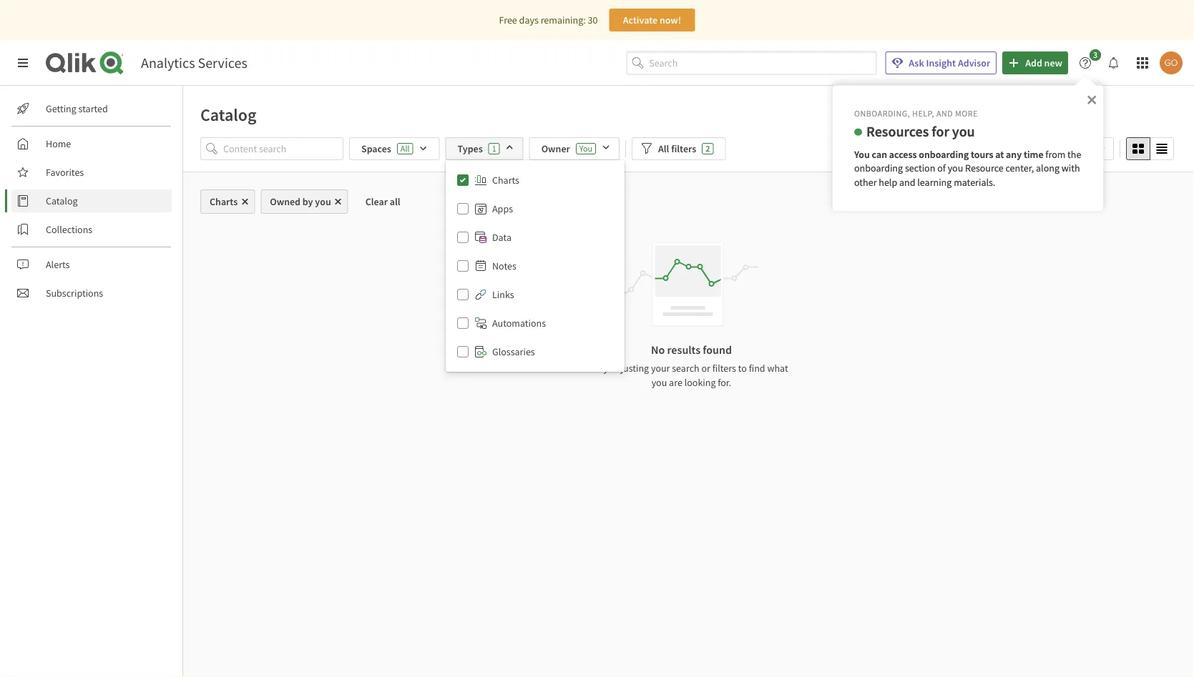 Task type: describe. For each thing, give the bounding box(es) containing it.
types
[[458, 142, 483, 155]]

glossaries
[[492, 346, 535, 358]]

for
[[932, 123, 949, 140]]

remaining:
[[541, 14, 586, 26]]

3
[[1093, 49, 1098, 60]]

1
[[492, 143, 496, 154]]

services
[[198, 54, 247, 72]]

analytics services
[[141, 54, 247, 72]]

looking
[[685, 376, 716, 389]]

you inside from the onboarding section of you resource center, along with other help and learning materials.
[[948, 162, 963, 175]]

alerts
[[46, 258, 70, 271]]

help
[[879, 176, 897, 189]]

0 vertical spatial and
[[937, 108, 953, 119]]

new
[[1044, 57, 1063, 69]]

time
[[1024, 148, 1044, 160]]

free days remaining: 30
[[499, 14, 598, 26]]

owned by you button
[[261, 190, 348, 214]]

onboarding inside from the onboarding section of you resource center, along with other help and learning materials.
[[854, 162, 903, 175]]

to
[[738, 362, 747, 375]]

charts button
[[200, 190, 255, 214]]

close sidebar menu image
[[17, 57, 29, 69]]

add new
[[1025, 57, 1063, 69]]

filters inside region
[[671, 142, 696, 155]]

ask insight advisor
[[909, 57, 990, 69]]

all
[[390, 195, 400, 208]]

apps
[[492, 202, 513, 215]]

clear all
[[365, 195, 400, 208]]

now!
[[660, 14, 681, 26]]

automations
[[492, 317, 546, 330]]

clear
[[365, 195, 388, 208]]

getting started
[[46, 102, 108, 115]]

searchbar element
[[626, 51, 877, 75]]

access
[[889, 148, 917, 160]]

center,
[[1006, 162, 1034, 175]]

free
[[499, 14, 517, 26]]

resources for you
[[867, 123, 975, 140]]

× button
[[1087, 89, 1097, 108]]

add new button
[[1003, 52, 1068, 74]]

try
[[595, 362, 608, 375]]

resources
[[867, 123, 929, 140]]

gary orlando image
[[1160, 52, 1183, 74]]

no results found try adjusting your search or filters to find what you are looking for.
[[595, 343, 788, 389]]

can
[[872, 148, 887, 160]]

more
[[955, 108, 978, 119]]

getting started link
[[11, 97, 172, 120]]

home
[[46, 137, 71, 150]]

insight
[[926, 57, 956, 69]]

your
[[651, 362, 670, 375]]

days
[[519, 14, 539, 26]]

favorites
[[46, 166, 84, 179]]

learning
[[918, 176, 952, 189]]

are
[[669, 376, 683, 389]]

notes
[[492, 260, 516, 273]]

all filters
[[658, 142, 696, 155]]

charts inside "button"
[[210, 195, 238, 208]]

analytics services element
[[141, 54, 247, 72]]

30
[[588, 14, 598, 26]]

collections
[[46, 223, 92, 236]]

no
[[651, 343, 665, 357]]

from
[[1046, 148, 1066, 160]]

activate
[[623, 14, 658, 26]]

home link
[[11, 132, 172, 155]]

the
[[1068, 148, 1081, 160]]

links
[[492, 288, 514, 301]]

onboarding, help, and more
[[854, 108, 978, 119]]



Task type: vqa. For each thing, say whether or not it's contained in the screenshot.
what
yes



Task type: locate. For each thing, give the bounding box(es) containing it.
1 vertical spatial catalog
[[46, 195, 78, 208]]

0 horizontal spatial filters
[[671, 142, 696, 155]]

results
[[667, 343, 701, 357]]

any
[[1006, 148, 1022, 160]]

1 horizontal spatial and
[[937, 108, 953, 119]]

filters
[[671, 142, 696, 155], [712, 362, 736, 375]]

1 horizontal spatial catalog
[[200, 104, 257, 125]]

help,
[[912, 108, 934, 119]]

catalog down services
[[200, 104, 257, 125]]

0 vertical spatial charts
[[492, 174, 519, 187]]

you inside filters region
[[579, 143, 592, 154]]

1 horizontal spatial filters
[[712, 362, 736, 375]]

× dialog
[[832, 85, 1104, 212]]

1 horizontal spatial onboarding
[[919, 148, 969, 160]]

along
[[1036, 162, 1060, 175]]

onboarding
[[919, 148, 969, 160], [854, 162, 903, 175]]

section
[[905, 162, 935, 175]]

you can access onboarding tours at any time
[[854, 148, 1044, 160]]

charts left owned
[[210, 195, 238, 208]]

all left '2' at the top right of the page
[[658, 142, 669, 155]]

catalog down favorites on the left top of page
[[46, 195, 78, 208]]

onboarding,
[[854, 108, 910, 119]]

2
[[706, 143, 710, 154]]

charts
[[492, 174, 519, 187], [210, 195, 238, 208]]

you down your
[[652, 376, 667, 389]]

for.
[[718, 376, 732, 389]]

and inside from the onboarding section of you resource center, along with other help and learning materials.
[[899, 176, 916, 189]]

all for all filters
[[658, 142, 669, 155]]

recently used
[[1032, 142, 1090, 155]]

3 button
[[1074, 49, 1106, 74]]

ask
[[909, 57, 924, 69]]

all right the spaces
[[401, 143, 410, 154]]

adjusting
[[610, 362, 649, 375]]

all
[[658, 142, 669, 155], [401, 143, 410, 154]]

Content search text field
[[223, 137, 343, 160]]

you right owner
[[579, 143, 592, 154]]

find
[[749, 362, 765, 375]]

spaces
[[361, 142, 391, 155]]

0 horizontal spatial charts
[[210, 195, 238, 208]]

1 horizontal spatial charts
[[492, 174, 519, 187]]

onboarding down can
[[854, 162, 903, 175]]

×
[[1087, 89, 1097, 108]]

catalog
[[200, 104, 257, 125], [46, 195, 78, 208]]

and down 'section'
[[899, 176, 916, 189]]

other
[[854, 176, 877, 189]]

you right the by
[[315, 195, 331, 208]]

activate now! link
[[609, 9, 695, 31]]

resource
[[965, 162, 1004, 175]]

you
[[952, 123, 975, 140], [948, 162, 963, 175], [315, 195, 331, 208], [652, 376, 667, 389]]

owned
[[270, 195, 301, 208]]

of
[[937, 162, 946, 175]]

alerts link
[[11, 253, 172, 276]]

navigation pane element
[[0, 92, 182, 311]]

0 vertical spatial onboarding
[[919, 148, 969, 160]]

0 vertical spatial catalog
[[200, 104, 257, 125]]

tours
[[971, 148, 993, 160]]

filters left '2' at the top right of the page
[[671, 142, 696, 155]]

analytics
[[141, 54, 195, 72]]

charts up apps
[[492, 174, 519, 187]]

advisor
[[958, 57, 990, 69]]

switch view group
[[1126, 137, 1174, 160]]

1 vertical spatial filters
[[712, 362, 736, 375]]

Recently used field
[[1023, 137, 1114, 160]]

from the onboarding section of you resource center, along with other help and learning materials.
[[854, 148, 1083, 189]]

what
[[767, 362, 788, 375]]

you
[[579, 143, 592, 154], [854, 148, 870, 160]]

getting
[[46, 102, 76, 115]]

or
[[702, 362, 710, 375]]

1 vertical spatial charts
[[210, 195, 238, 208]]

you inside '×' dialog
[[854, 148, 870, 160]]

all for all
[[401, 143, 410, 154]]

you for you
[[579, 143, 592, 154]]

search
[[672, 362, 700, 375]]

started
[[78, 102, 108, 115]]

0 horizontal spatial catalog
[[46, 195, 78, 208]]

and up for
[[937, 108, 953, 119]]

catalog inside navigation pane element
[[46, 195, 78, 208]]

found
[[703, 343, 732, 357]]

0 horizontal spatial you
[[579, 143, 592, 154]]

add
[[1025, 57, 1042, 69]]

you left can
[[854, 148, 870, 160]]

charts inside filters region
[[492, 174, 519, 187]]

filters up the for. at the bottom right of page
[[712, 362, 736, 375]]

onboarding up of
[[919, 148, 969, 160]]

0 horizontal spatial all
[[401, 143, 410, 154]]

ask insight advisor button
[[885, 52, 997, 74]]

at
[[995, 148, 1004, 160]]

data
[[492, 231, 512, 244]]

1 vertical spatial and
[[899, 176, 916, 189]]

subscriptions link
[[11, 282, 172, 305]]

Search text field
[[649, 51, 877, 75]]

you for you can access onboarding tours at any time
[[854, 148, 870, 160]]

subscriptions
[[46, 287, 103, 300]]

activate now!
[[623, 14, 681, 26]]

1 vertical spatial onboarding
[[854, 162, 903, 175]]

used
[[1070, 142, 1090, 155]]

owned by you
[[270, 195, 331, 208]]

you inside button
[[315, 195, 331, 208]]

with
[[1062, 162, 1080, 175]]

you down more
[[952, 123, 975, 140]]

0 horizontal spatial onboarding
[[854, 162, 903, 175]]

clear all button
[[354, 190, 412, 214]]

0 horizontal spatial and
[[899, 176, 916, 189]]

filters region
[[183, 135, 1194, 372]]

you right of
[[948, 162, 963, 175]]

by
[[303, 195, 313, 208]]

owner
[[541, 142, 570, 155]]

collections link
[[11, 218, 172, 241]]

you inside no results found try adjusting your search or filters to find what you are looking for.
[[652, 376, 667, 389]]

1 horizontal spatial you
[[854, 148, 870, 160]]

materials.
[[954, 176, 996, 189]]

0 vertical spatial filters
[[671, 142, 696, 155]]

1 horizontal spatial all
[[658, 142, 669, 155]]

catalog link
[[11, 190, 172, 213]]

recently
[[1032, 142, 1068, 155]]

filters inside no results found try adjusting your search or filters to find what you are looking for.
[[712, 362, 736, 375]]

favorites link
[[11, 161, 172, 184]]



